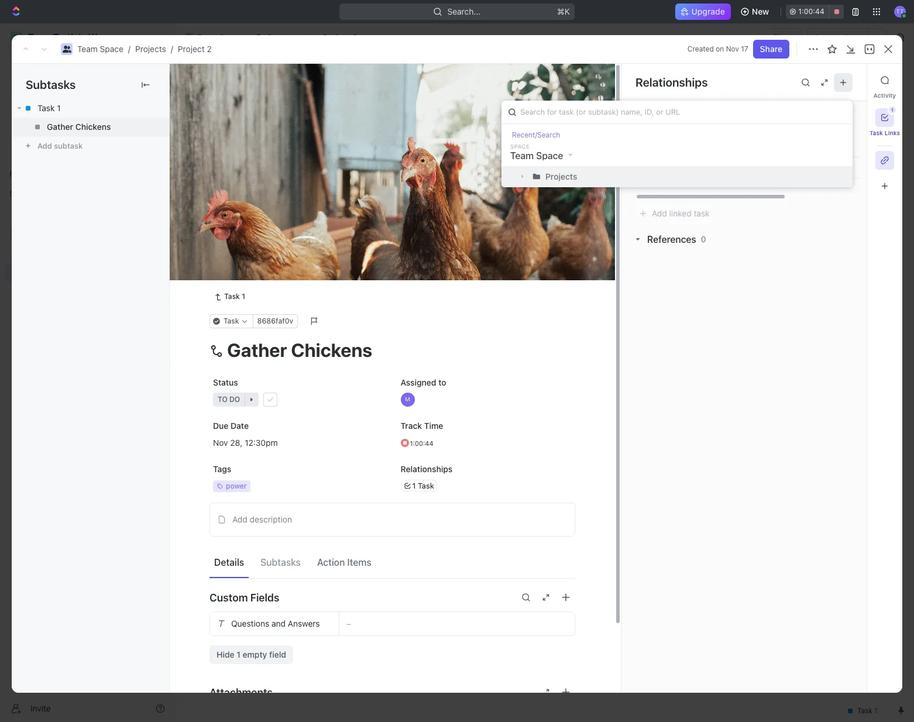 Task type: vqa. For each thing, say whether or not it's contained in the screenshot.
a, , "element"
no



Task type: describe. For each thing, give the bounding box(es) containing it.
fields
[[250, 592, 279, 604]]

⌘k
[[557, 6, 570, 16]]

assignees
[[488, 137, 523, 146]]

dashboards
[[28, 121, 74, 131]]

share button down new
[[766, 28, 803, 47]]

1 task
[[412, 481, 434, 490]]

board link
[[216, 105, 241, 121]]

custom fields
[[210, 592, 279, 604]]

assigned
[[401, 378, 436, 388]]

recent/search
[[512, 131, 560, 139]]

correct typos
[[672, 163, 722, 173]]

gather chickens
[[47, 122, 111, 132]]

0 horizontal spatial add task
[[236, 244, 270, 254]]

linked
[[647, 117, 676, 128]]

inbox link
[[5, 77, 170, 95]]

correct typos link
[[657, 158, 750, 178]]

share button right 17
[[753, 40, 790, 59]]

add description
[[232, 515, 292, 525]]

invite
[[30, 703, 51, 713]]

automations button
[[808, 29, 869, 46]]

8686faf0v
[[257, 317, 293, 326]]

1 button inside task sidebar navigation tab list
[[876, 107, 896, 127]]

sidebar navigation
[[0, 23, 175, 722]]

empty
[[243, 650, 267, 660]]

on
[[716, 44, 724, 53]]

references 0
[[647, 234, 706, 245]]

team space
[[197, 32, 243, 42]]

0 vertical spatial subtasks
[[26, 78, 76, 91]]

action items button
[[312, 552, 376, 573]]

add down the calendar link
[[314, 165, 328, 174]]

upgrade
[[692, 6, 725, 16]]

subtasks button
[[256, 552, 305, 573]]

answers
[[288, 619, 320, 629]]

1:00:45 button
[[786, 5, 844, 19]]

task inside task sidebar navigation tab list
[[870, 129, 883, 136]]

team inside recent/search space team space
[[510, 150, 534, 161]]

0 vertical spatial share
[[773, 32, 796, 42]]

tags
[[213, 464, 231, 474]]

add up customize
[[830, 75, 845, 85]]

references
[[647, 234, 696, 245]]

customize button
[[799, 105, 859, 121]]

items
[[347, 557, 371, 568]]

space for team space
[[219, 32, 243, 42]]

questions and answers
[[231, 619, 320, 629]]

in
[[217, 165, 224, 174]]

1 vertical spatial task 1
[[236, 203, 260, 213]]

add description button
[[214, 511, 571, 529]]

new
[[752, 6, 769, 16]]

0 horizontal spatial add task button
[[231, 242, 275, 256]]

table link
[[353, 105, 376, 121]]

custom fields button
[[210, 584, 575, 612]]

and
[[272, 619, 286, 629]]

linked 1
[[647, 117, 685, 128]]

0 vertical spatial to
[[217, 277, 227, 286]]

1 horizontal spatial project 2
[[323, 32, 358, 42]]

calendar
[[299, 108, 333, 118]]

due
[[213, 421, 228, 431]]

typos
[[702, 163, 722, 173]]

space for recent/search space team space
[[510, 143, 530, 150]]

gantt link
[[395, 105, 419, 121]]

action items
[[317, 557, 371, 568]]

0
[[701, 234, 706, 244]]

date
[[231, 421, 249, 431]]

details button
[[210, 552, 249, 573]]

1 horizontal spatial project 2 link
[[308, 30, 361, 44]]

recent/search space team space
[[510, 131, 563, 161]]

home link
[[5, 57, 170, 76]]

gather
[[47, 122, 73, 132]]

dashboards link
[[5, 116, 170, 135]]

spaces
[[9, 190, 34, 198]]

created
[[688, 44, 714, 53]]

1 inside linked 1
[[681, 117, 685, 127]]

tree inside "sidebar" navigation
[[5, 204, 170, 362]]

1 vertical spatial add task button
[[300, 163, 350, 177]]

progress
[[226, 165, 264, 174]]

1 horizontal spatial add task
[[314, 165, 345, 174]]

inbox
[[28, 81, 49, 91]]

space for team space / projects / project 2
[[100, 44, 123, 54]]

upgrade link
[[675, 4, 731, 20]]

in progress
[[217, 165, 264, 174]]

custom fields element
[[210, 612, 575, 664]]

do
[[229, 277, 239, 286]]

status
[[213, 378, 238, 388]]

0 horizontal spatial projects
[[135, 44, 166, 54]]

description
[[250, 515, 292, 525]]

17
[[741, 44, 748, 53]]

custom
[[210, 592, 248, 604]]

field
[[269, 650, 286, 660]]

Edit task name text field
[[210, 339, 575, 361]]

gather chickens link
[[12, 118, 169, 136]]

home
[[28, 61, 50, 71]]

2 horizontal spatial add task button
[[823, 71, 872, 90]]



Task type: locate. For each thing, give the bounding box(es) containing it.
table
[[355, 108, 376, 118]]

0 horizontal spatial subtasks
[[26, 78, 76, 91]]

0 horizontal spatial task 1 link
[[12, 99, 169, 118]]

share
[[773, 32, 796, 42], [760, 44, 783, 54]]

to left the do
[[217, 277, 227, 286]]

user group image
[[186, 35, 193, 40], [12, 229, 21, 236]]

attachments
[[210, 686, 273, 699]]

list
[[263, 108, 277, 118]]

assignees button
[[473, 135, 528, 149]]

0 vertical spatial team
[[197, 32, 217, 42]]

project
[[323, 32, 350, 42], [178, 44, 205, 54], [203, 70, 256, 89]]

team
[[197, 32, 217, 42], [77, 44, 98, 54], [510, 150, 534, 161]]

1 horizontal spatial team
[[197, 32, 217, 42]]

1 horizontal spatial add task button
[[300, 163, 350, 177]]

assigned to
[[401, 378, 446, 388]]

0 vertical spatial add task button
[[823, 71, 872, 90]]

1 inside task sidebar navigation tab list
[[891, 107, 894, 113]]

subtasks down 'home'
[[26, 78, 76, 91]]

/
[[248, 32, 250, 42], [304, 32, 306, 42], [128, 44, 131, 54], [171, 44, 173, 54]]

customize
[[815, 108, 856, 118]]

1:00:45
[[799, 7, 825, 16]]

2 vertical spatial team
[[510, 150, 534, 161]]

0 horizontal spatial project 2 link
[[178, 44, 212, 54]]

2 horizontal spatial team
[[510, 150, 534, 161]]

gantt
[[398, 108, 419, 118]]

search...
[[447, 6, 481, 16]]

user group image left team space in the top left of the page
[[186, 35, 193, 40]]

1 vertical spatial projects
[[135, 44, 166, 54]]

task 1 link up the "chickens"
[[12, 99, 169, 118]]

1
[[57, 103, 61, 113], [891, 107, 894, 113], [681, 117, 685, 127], [256, 203, 260, 213], [273, 204, 277, 212], [274, 224, 278, 233], [242, 292, 245, 301], [412, 481, 416, 490], [237, 650, 240, 660]]

team for team space
[[197, 32, 217, 42]]

1 button
[[876, 107, 896, 127], [262, 203, 278, 214], [263, 223, 279, 235]]

board
[[218, 108, 241, 118]]

relationships
[[636, 75, 708, 89], [401, 464, 453, 474]]

add inside add description button
[[232, 515, 247, 525]]

1 button down progress
[[262, 203, 278, 214]]

to right assigned
[[439, 378, 446, 388]]

0 vertical spatial add task
[[830, 75, 865, 85]]

1 horizontal spatial task 1 link
[[210, 290, 250, 304]]

1 vertical spatial 1 button
[[262, 203, 278, 214]]

Search for task (or subtask) name, ID, or URL text field
[[502, 101, 853, 124]]

1 horizontal spatial relationships
[[636, 75, 708, 89]]

details
[[214, 557, 244, 568]]

share right 17
[[760, 44, 783, 54]]

hide
[[217, 650, 234, 660]]

activity
[[874, 92, 896, 99]]

0 horizontal spatial projects link
[[135, 44, 166, 54]]

space
[[219, 32, 243, 42], [100, 44, 123, 54], [510, 143, 530, 150], [536, 150, 563, 161]]

project 2
[[323, 32, 358, 42], [203, 70, 273, 89]]

1 horizontal spatial user group image
[[186, 35, 193, 40]]

0 vertical spatial task 1
[[37, 103, 61, 113]]

1 button up task links
[[876, 107, 896, 127]]

task 1 link down to do
[[210, 290, 250, 304]]

favorites button
[[5, 167, 45, 181]]

track
[[401, 421, 422, 431]]

automations
[[814, 32, 863, 42]]

1 horizontal spatial team space link
[[182, 30, 246, 44]]

0 vertical spatial project 2
[[323, 32, 358, 42]]

1 button for 1
[[262, 203, 278, 214]]

0 vertical spatial project
[[323, 32, 350, 42]]

0 horizontal spatial to
[[217, 277, 227, 286]]

user group image inside tree
[[12, 229, 21, 236]]

attachments button
[[210, 678, 575, 707]]

0 horizontal spatial relationships
[[401, 464, 453, 474]]

2 inside project 2 link
[[353, 32, 358, 42]]

1 horizontal spatial projects link
[[253, 30, 301, 44]]

task sidebar content section
[[621, 64, 914, 693]]

add task button up customize
[[823, 71, 872, 90]]

docs link
[[5, 97, 170, 115]]

2 vertical spatial add task button
[[231, 242, 275, 256]]

1 vertical spatial project
[[178, 44, 205, 54]]

favorites
[[9, 170, 40, 179]]

task 1 up the 'task 2'
[[236, 203, 260, 213]]

1 vertical spatial task 1 link
[[210, 290, 250, 304]]

add left description
[[232, 515, 247, 525]]

2 vertical spatial project
[[203, 70, 256, 89]]

share down new button
[[773, 32, 796, 42]]

1 vertical spatial relationships
[[401, 464, 453, 474]]

task sidebar navigation tab list
[[870, 71, 900, 195]]

team space / projects / project 2
[[77, 44, 212, 54]]

docs
[[28, 101, 47, 111]]

nov
[[726, 44, 739, 53]]

add task button down the 'task 2'
[[231, 242, 275, 256]]

0 vertical spatial 1 button
[[876, 107, 896, 127]]

track time
[[401, 421, 443, 431]]

relationships inside 'task sidebar content' "section"
[[636, 75, 708, 89]]

1 vertical spatial subtasks
[[261, 557, 301, 568]]

1 horizontal spatial to
[[439, 378, 446, 388]]

task 1 down the do
[[224, 292, 245, 301]]

2 vertical spatial projects
[[546, 172, 577, 181]]

task 2
[[236, 224, 261, 234]]

add task down the 'task 2'
[[236, 244, 270, 254]]

1 button for 2
[[263, 223, 279, 235]]

8686faf0v button
[[253, 314, 298, 328]]

new button
[[736, 2, 776, 21]]

2 vertical spatial task 1
[[224, 292, 245, 301]]

0 horizontal spatial team space link
[[77, 44, 123, 54]]

share button
[[766, 28, 803, 47], [753, 40, 790, 59]]

1 vertical spatial to
[[439, 378, 446, 388]]

Search tasks... text field
[[769, 133, 886, 150]]

add task button
[[823, 71, 872, 90], [300, 163, 350, 177], [231, 242, 275, 256]]

project 2 link
[[308, 30, 361, 44], [178, 44, 212, 54]]

1 horizontal spatial projects
[[267, 32, 298, 42]]

0 horizontal spatial project 2
[[203, 70, 273, 89]]

add task up customize
[[830, 75, 865, 85]]

1 button right the 'task 2'
[[263, 223, 279, 235]]

task 1 link
[[12, 99, 169, 118], [210, 290, 250, 304]]

2 horizontal spatial add task
[[830, 75, 865, 85]]

created on nov 17
[[688, 44, 748, 53]]

action
[[317, 557, 345, 568]]

0 vertical spatial task 1 link
[[12, 99, 169, 118]]

1 vertical spatial share
[[760, 44, 783, 54]]

1 vertical spatial add task
[[314, 165, 345, 174]]

list link
[[261, 105, 277, 121]]

subtasks up fields
[[261, 557, 301, 568]]

1 inside custom fields element
[[237, 650, 240, 660]]

correct
[[672, 163, 700, 173]]

chickens
[[75, 122, 111, 132]]

2 horizontal spatial projects
[[546, 172, 577, 181]]

2 vertical spatial add task
[[236, 244, 270, 254]]

add
[[830, 75, 845, 85], [314, 165, 328, 174], [236, 244, 251, 254], [232, 515, 247, 525]]

task links
[[870, 129, 900, 136]]

2 vertical spatial 1 button
[[263, 223, 279, 235]]

0 vertical spatial relationships
[[636, 75, 708, 89]]

tree
[[5, 204, 170, 362]]

user group image
[[62, 46, 71, 53]]

hide 1 empty field
[[217, 650, 286, 660]]

task 1
[[37, 103, 61, 113], [236, 203, 260, 213], [224, 292, 245, 301]]

1 vertical spatial project 2
[[203, 70, 273, 89]]

add task button down the calendar link
[[300, 163, 350, 177]]

user group image down 'spaces'
[[12, 229, 21, 236]]

1 horizontal spatial subtasks
[[261, 557, 301, 568]]

projects
[[267, 32, 298, 42], [135, 44, 166, 54], [546, 172, 577, 181]]

1 vertical spatial user group image
[[12, 229, 21, 236]]

questions
[[231, 619, 269, 629]]

to
[[217, 277, 227, 286], [439, 378, 446, 388]]

0 vertical spatial user group image
[[186, 35, 193, 40]]

to do
[[217, 277, 239, 286]]

0 horizontal spatial team
[[77, 44, 98, 54]]

subtasks inside subtasks button
[[261, 557, 301, 568]]

relationships up "search for task (or subtask) name, id, or url" text field at the top
[[636, 75, 708, 89]]

1 vertical spatial team
[[77, 44, 98, 54]]

relationships up 1 task
[[401, 464, 453, 474]]

0 horizontal spatial user group image
[[12, 229, 21, 236]]

calendar link
[[296, 105, 333, 121]]

task 1 up dashboards
[[37, 103, 61, 113]]

add task down calendar
[[314, 165, 345, 174]]

0 vertical spatial projects
[[267, 32, 298, 42]]

add down the 'task 2'
[[236, 244, 251, 254]]

links
[[885, 129, 900, 136]]

team for team space / projects / project 2
[[77, 44, 98, 54]]

due date
[[213, 421, 249, 431]]

time
[[424, 421, 443, 431]]

add task
[[830, 75, 865, 85], [314, 165, 345, 174], [236, 244, 270, 254]]



